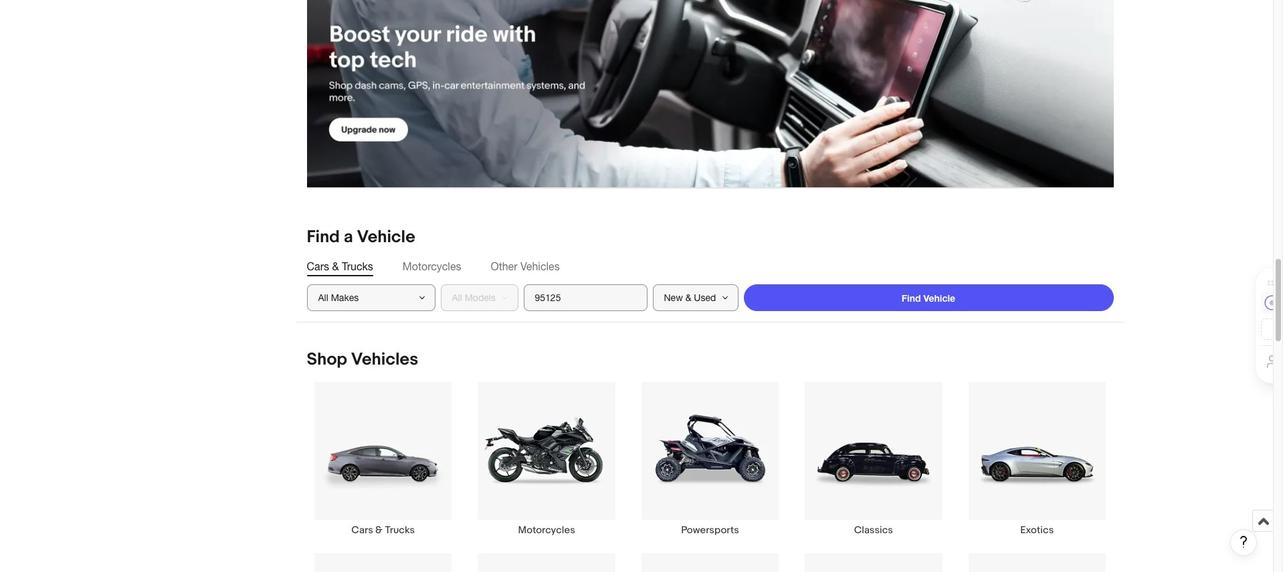 Task type: locate. For each thing, give the bounding box(es) containing it.
&
[[332, 261, 339, 273], [375, 524, 383, 536]]

ZIP Code (Required) text field
[[524, 285, 647, 311]]

0 vertical spatial vehicle
[[357, 227, 415, 248]]

vehicles for other vehicles
[[521, 261, 560, 273]]

tab list containing cars & trucks
[[307, 259, 1114, 274]]

cars & trucks link
[[301, 382, 465, 536]]

trucks inside cars & trucks link
[[385, 524, 415, 536]]

0 horizontal spatial &
[[332, 261, 339, 273]]

1 vertical spatial find
[[902, 292, 921, 304]]

0 horizontal spatial vehicles
[[351, 350, 418, 370]]

boost your ride with top tech image
[[307, 0, 1114, 188]]

help, opens dialogs image
[[1237, 535, 1251, 549]]

1 horizontal spatial motorcycles
[[518, 524, 575, 536]]

0 horizontal spatial vehicle
[[357, 227, 415, 248]]

find inside button
[[902, 292, 921, 304]]

a
[[344, 227, 353, 248]]

vehicles
[[521, 261, 560, 273], [351, 350, 418, 370]]

find vehicle
[[902, 292, 956, 304]]

vehicle
[[357, 227, 415, 248], [924, 292, 956, 304]]

0 horizontal spatial motorcycles
[[403, 261, 461, 273]]

None text field
[[307, 0, 1114, 188]]

trucks
[[342, 261, 373, 273], [385, 524, 415, 536]]

1 horizontal spatial &
[[375, 524, 383, 536]]

0 vertical spatial &
[[332, 261, 339, 273]]

find
[[307, 227, 340, 248], [902, 292, 921, 304]]

cars & trucks
[[307, 261, 373, 273], [352, 524, 415, 536]]

0 vertical spatial find
[[307, 227, 340, 248]]

0 vertical spatial cars
[[307, 261, 329, 273]]

1 vertical spatial vehicles
[[351, 350, 418, 370]]

powersports
[[681, 524, 739, 536]]

vehicles right shop
[[351, 350, 418, 370]]

1 horizontal spatial vehicles
[[521, 261, 560, 273]]

vehicles right other
[[521, 261, 560, 273]]

motorcycles link
[[465, 382, 629, 536]]

1 vertical spatial trucks
[[385, 524, 415, 536]]

motorcycles
[[403, 261, 461, 273], [518, 524, 575, 536]]

0 vertical spatial trucks
[[342, 261, 373, 273]]

1 horizontal spatial vehicle
[[924, 292, 956, 304]]

1 vertical spatial vehicle
[[924, 292, 956, 304]]

shop
[[307, 350, 347, 370]]

0 vertical spatial vehicles
[[521, 261, 560, 273]]

other
[[491, 261, 518, 273]]

find for find vehicle
[[902, 292, 921, 304]]

1 vertical spatial &
[[375, 524, 383, 536]]

1 horizontal spatial find
[[902, 292, 921, 304]]

0 horizontal spatial find
[[307, 227, 340, 248]]

powersports link
[[629, 382, 792, 536]]

1 horizontal spatial trucks
[[385, 524, 415, 536]]

cars
[[307, 261, 329, 273], [352, 524, 373, 536]]

tab list
[[307, 259, 1114, 274]]

1 horizontal spatial cars
[[352, 524, 373, 536]]

1 vertical spatial cars
[[352, 524, 373, 536]]



Task type: describe. For each thing, give the bounding box(es) containing it.
vehicles for shop vehicles
[[351, 350, 418, 370]]

0 vertical spatial motorcycles
[[403, 261, 461, 273]]

1 vertical spatial motorcycles
[[518, 524, 575, 536]]

0 horizontal spatial cars
[[307, 261, 329, 273]]

classics
[[854, 524, 893, 536]]

find for find a vehicle
[[307, 227, 340, 248]]

find a vehicle
[[307, 227, 415, 248]]

classics link
[[792, 382, 956, 536]]

other vehicles
[[491, 261, 560, 273]]

exotics link
[[956, 382, 1119, 536]]

1 vertical spatial cars & trucks
[[352, 524, 415, 536]]

0 vertical spatial cars & trucks
[[307, 261, 373, 273]]

shop vehicles
[[307, 350, 418, 370]]

find vehicle button
[[744, 285, 1114, 311]]

exotics
[[1021, 524, 1054, 536]]

vehicle inside button
[[924, 292, 956, 304]]

0 horizontal spatial trucks
[[342, 261, 373, 273]]



Task type: vqa. For each thing, say whether or not it's contained in the screenshot.
Find a Vehicle on the left of page
yes



